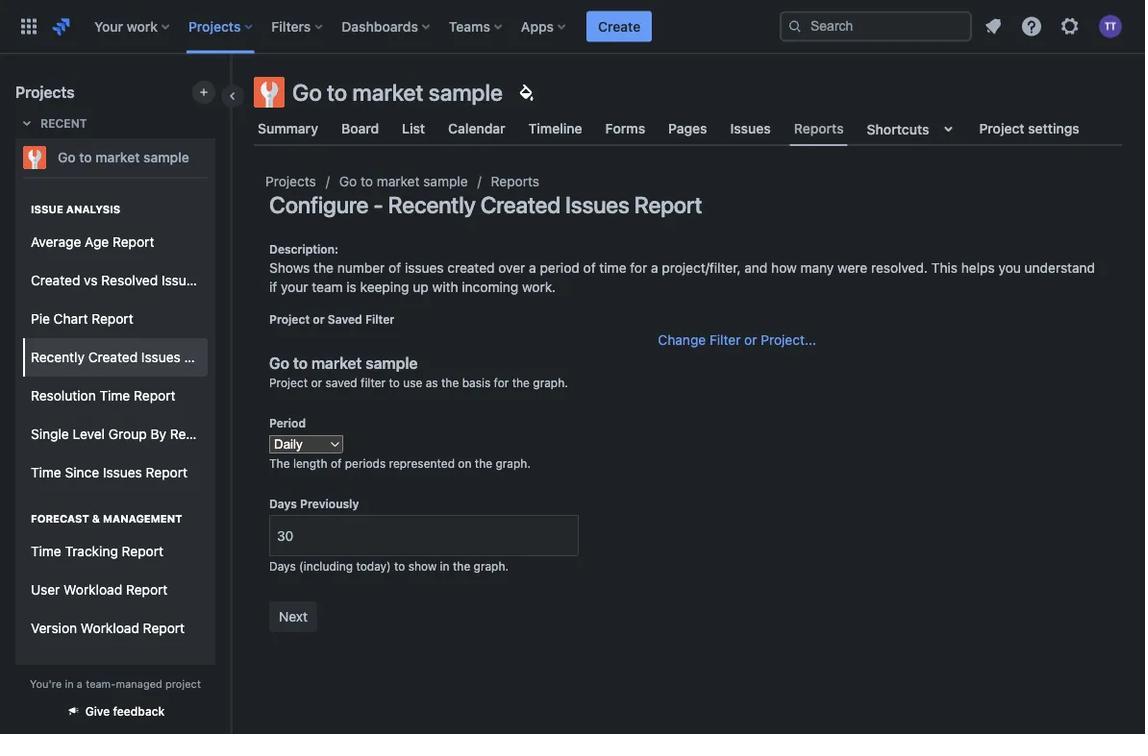 Task type: vqa. For each thing, say whether or not it's contained in the screenshot.
middle 'Go To Market Sample'
no



Task type: locate. For each thing, give the bounding box(es) containing it.
days
[[269, 497, 297, 511], [269, 560, 296, 573]]

time down forecast
[[31, 544, 61, 560]]

created
[[480, 191, 561, 218], [31, 273, 80, 289], [88, 350, 138, 366]]

tab list
[[242, 112, 1134, 146]]

issues down the single level group by report
[[103, 465, 142, 481]]

your
[[94, 18, 123, 34]]

0 vertical spatial project
[[979, 121, 1025, 137]]

days previously
[[269, 497, 359, 511]]

to down board link
[[361, 174, 373, 189]]

to down project or saved filter
[[293, 354, 308, 373]]

to
[[327, 79, 347, 106], [79, 150, 92, 165], [361, 174, 373, 189], [293, 354, 308, 373], [389, 376, 400, 389], [394, 560, 405, 573]]

notifications image
[[982, 15, 1005, 38]]

filter
[[361, 376, 386, 389]]

project for project or saved filter
[[269, 313, 310, 326]]

time left since
[[31, 465, 61, 481]]

in right you're
[[65, 678, 74, 690]]

sample
[[429, 79, 503, 106], [143, 150, 189, 165], [423, 174, 468, 189], [366, 354, 418, 373]]

reports link
[[491, 170, 540, 193]]

dashboards
[[342, 18, 418, 34]]

the
[[314, 260, 334, 276], [441, 376, 459, 389], [512, 376, 530, 389], [475, 457, 492, 470], [453, 560, 470, 573]]

days for days (including today) to show in the graph.
[[269, 560, 296, 573]]

user workload report link
[[23, 571, 208, 610]]

incoming
[[462, 279, 519, 295]]

recently up resolution
[[31, 350, 85, 366]]

resolution time report link
[[23, 377, 208, 415]]

2 group from the top
[[23, 183, 246, 498]]

None submit
[[269, 602, 317, 633]]

go up configure
[[339, 174, 357, 189]]

projects link
[[265, 170, 316, 193]]

created down pie chart report 'link'
[[88, 350, 138, 366]]

1 horizontal spatial reports
[[794, 121, 844, 136]]

1 horizontal spatial recently
[[388, 191, 476, 218]]

go up summary
[[292, 79, 322, 106]]

created up over
[[480, 191, 561, 218]]

create project image
[[196, 85, 212, 100]]

0 horizontal spatial in
[[65, 678, 74, 690]]

version workload report link
[[23, 610, 208, 648]]

go to market sample link down list link
[[339, 170, 468, 193]]

0 horizontal spatial created
[[31, 273, 80, 289]]

vs
[[84, 273, 98, 289]]

0 horizontal spatial filter
[[365, 313, 395, 326]]

1 vertical spatial for
[[494, 376, 509, 389]]

1 horizontal spatial of
[[389, 260, 401, 276]]

in right show
[[440, 560, 450, 573]]

project inside tab list
[[979, 121, 1025, 137]]

filter
[[365, 313, 395, 326], [710, 332, 741, 348]]

teams button
[[443, 11, 510, 42]]

single level group by report link
[[23, 415, 212, 454]]

configure - recently created issues report
[[269, 191, 702, 218]]

issue analysis
[[31, 203, 120, 216]]

graph. right basis
[[533, 376, 568, 389]]

for right basis
[[494, 376, 509, 389]]

2 vertical spatial projects
[[265, 174, 316, 189]]

workload down tracking
[[64, 582, 122, 598]]

since
[[65, 465, 99, 481]]

days down "the"
[[269, 497, 297, 511]]

days left (including
[[269, 560, 296, 573]]

4 group from the top
[[23, 648, 208, 733]]

up
[[413, 279, 429, 295]]

time since issues report link
[[23, 454, 208, 492]]

time inside time tracking report link
[[31, 544, 61, 560]]

1 vertical spatial workload
[[81, 621, 139, 637]]

created left vs at left
[[31, 273, 80, 289]]

many
[[801, 260, 834, 276]]

0 vertical spatial created
[[480, 191, 561, 218]]

0 vertical spatial time
[[100, 388, 130, 404]]

timeline
[[529, 121, 582, 137]]

dashboards button
[[336, 11, 437, 42]]

project
[[165, 678, 201, 690]]

project up "period"
[[269, 376, 308, 389]]

group
[[23, 177, 246, 735], [23, 183, 246, 498], [23, 492, 208, 654], [23, 648, 208, 733]]

time up "single level group by report" link
[[100, 388, 130, 404]]

projects
[[188, 18, 241, 34], [15, 83, 75, 101], [265, 174, 316, 189]]

group
[[109, 427, 147, 442]]

report inside "link"
[[146, 465, 188, 481]]

0 vertical spatial reports
[[794, 121, 844, 136]]

2 vertical spatial created
[[88, 350, 138, 366]]

0 vertical spatial days
[[269, 497, 297, 511]]

0 vertical spatial for
[[630, 260, 647, 276]]

your work
[[94, 18, 158, 34]]

go
[[292, 79, 322, 106], [58, 150, 76, 165], [339, 174, 357, 189], [269, 354, 289, 373]]

go up "period"
[[269, 354, 289, 373]]

1 vertical spatial filter
[[710, 332, 741, 348]]

0 vertical spatial in
[[440, 560, 450, 573]]

filter down keeping
[[365, 313, 395, 326]]

is
[[347, 279, 357, 295]]

2 days from the top
[[269, 560, 296, 573]]

0 vertical spatial graph.
[[533, 376, 568, 389]]

forms
[[605, 121, 645, 137]]

were
[[838, 260, 868, 276]]

to left use
[[389, 376, 400, 389]]

time tracking report
[[31, 544, 164, 560]]

time for since
[[31, 465, 61, 481]]

show
[[408, 560, 437, 573]]

recently right the -
[[388, 191, 476, 218]]

0 horizontal spatial for
[[494, 376, 509, 389]]

time inside resolution time report link
[[100, 388, 130, 404]]

a
[[529, 260, 536, 276], [651, 260, 658, 276], [77, 678, 83, 690]]

projects up collapse recent projects image at left
[[15, 83, 75, 101]]

over
[[498, 260, 525, 276]]

project...
[[761, 332, 816, 348]]

(including
[[299, 560, 353, 573]]

for right the time
[[630, 260, 647, 276]]

2 vertical spatial project
[[269, 376, 308, 389]]

work
[[127, 18, 158, 34]]

project or saved filter
[[269, 313, 395, 326]]

1 days from the top
[[269, 497, 297, 511]]

time
[[599, 260, 627, 276]]

to down recent
[[79, 150, 92, 165]]

primary element
[[12, 0, 780, 53]]

graph. for days (including today) to show in the graph.
[[474, 560, 509, 573]]

go down recent
[[58, 150, 76, 165]]

projects up configure
[[265, 174, 316, 189]]

for
[[630, 260, 647, 276], [494, 376, 509, 389]]

periods
[[345, 457, 386, 470]]

1 horizontal spatial for
[[630, 260, 647, 276]]

1 horizontal spatial created
[[88, 350, 138, 366]]

project for project or saved filter to use as the basis for the graph.
[[269, 376, 308, 389]]

of right length
[[331, 457, 342, 470]]

issues right 'pages'
[[730, 121, 771, 137]]

create button
[[587, 11, 652, 42]]

1 vertical spatial time
[[31, 465, 61, 481]]

go to market sample up the -
[[339, 174, 468, 189]]

managed
[[116, 678, 162, 690]]

the right on
[[475, 457, 492, 470]]

banner
[[0, 0, 1145, 54]]

1 vertical spatial projects
[[15, 83, 75, 101]]

go to market sample
[[292, 79, 503, 106], [58, 150, 189, 165], [339, 174, 468, 189], [269, 354, 418, 373]]

time inside time since issues report "link"
[[31, 465, 61, 481]]

1 vertical spatial days
[[269, 560, 296, 573]]

0 vertical spatial filter
[[365, 313, 395, 326]]

forms link
[[602, 112, 649, 146]]

summary
[[258, 121, 318, 137]]

period
[[269, 416, 306, 430]]

go to market sample link up analysis
[[15, 138, 208, 177]]

reports right issues link
[[794, 121, 844, 136]]

list link
[[398, 112, 429, 146]]

workload inside 'user workload report' link
[[64, 582, 122, 598]]

go to market sample up analysis
[[58, 150, 189, 165]]

graph. right show
[[474, 560, 509, 573]]

settings image
[[1059, 15, 1082, 38]]

reports inside tab list
[[794, 121, 844, 136]]

issues
[[730, 121, 771, 137], [565, 191, 630, 218], [162, 273, 201, 289], [141, 350, 181, 366], [103, 465, 142, 481]]

collapse recent projects image
[[15, 112, 38, 135]]

0 vertical spatial workload
[[64, 582, 122, 598]]

the right show
[[453, 560, 470, 573]]

of left the time
[[583, 260, 596, 276]]

1 vertical spatial in
[[65, 678, 74, 690]]

1 vertical spatial or
[[744, 332, 757, 348]]

project down your
[[269, 313, 310, 326]]

time for tracking
[[31, 544, 61, 560]]

1 vertical spatial created
[[31, 273, 80, 289]]

3 group from the top
[[23, 492, 208, 654]]

shortcuts
[[867, 121, 929, 137]]

with
[[432, 279, 458, 295]]

0 vertical spatial recently
[[388, 191, 476, 218]]

0 horizontal spatial projects
[[15, 83, 75, 101]]

today)
[[356, 560, 391, 573]]

the
[[269, 457, 290, 470]]

of
[[389, 260, 401, 276], [583, 260, 596, 276], [331, 457, 342, 470]]

1 group from the top
[[23, 177, 246, 735]]

of up keeping
[[389, 260, 401, 276]]

pie
[[31, 311, 50, 327]]

number
[[337, 260, 385, 276]]

team-
[[86, 678, 116, 690]]

0 vertical spatial projects
[[188, 18, 241, 34]]

created
[[447, 260, 495, 276]]

on
[[458, 457, 472, 470]]

time tracking report link
[[23, 533, 208, 571]]

0 horizontal spatial recently
[[31, 350, 85, 366]]

2 vertical spatial or
[[311, 376, 322, 389]]

projects inside popup button
[[188, 18, 241, 34]]

workload inside version workload report link
[[81, 621, 139, 637]]

the up team
[[314, 260, 334, 276]]

0 vertical spatial or
[[313, 313, 325, 326]]

version workload report
[[31, 621, 185, 637]]

a up work.
[[529, 260, 536, 276]]

project left "settings" in the right top of the page
[[979, 121, 1025, 137]]

issues right resolved
[[162, 273, 201, 289]]

project for project settings
[[979, 121, 1025, 137]]

or left project...
[[744, 332, 757, 348]]

filter right change
[[710, 332, 741, 348]]

2 vertical spatial time
[[31, 544, 61, 560]]

help image
[[1020, 15, 1043, 38]]

1 horizontal spatial filter
[[710, 332, 741, 348]]

your work button
[[88, 11, 177, 42]]

or left saved at bottom
[[311, 376, 322, 389]]

a left team-
[[77, 678, 83, 690]]

market up the -
[[377, 174, 420, 189]]

or left saved
[[313, 313, 325, 326]]

2 horizontal spatial projects
[[265, 174, 316, 189]]

2 vertical spatial graph.
[[474, 560, 509, 573]]

1 vertical spatial graph.
[[496, 457, 531, 470]]

market up saved at bottom
[[311, 354, 362, 373]]

sample up filter
[[366, 354, 418, 373]]

a right the time
[[651, 260, 658, 276]]

graph.
[[533, 376, 568, 389], [496, 457, 531, 470], [474, 560, 509, 573]]

issues
[[405, 260, 444, 276]]

workload down 'user workload report' link on the left bottom of the page
[[81, 621, 139, 637]]

reports up configure - recently created issues report
[[491, 174, 540, 189]]

1 horizontal spatial projects
[[188, 18, 241, 34]]

0 horizontal spatial reports
[[491, 174, 540, 189]]

projects up create project image
[[188, 18, 241, 34]]

project settings link
[[976, 112, 1084, 146]]

None text field
[[269, 515, 579, 557]]

1 vertical spatial project
[[269, 313, 310, 326]]

graph. right on
[[496, 457, 531, 470]]



Task type: describe. For each thing, give the bounding box(es) containing it.
apps button
[[515, 11, 573, 42]]

graph. for the length of periods represented on the graph.
[[496, 457, 531, 470]]

1 vertical spatial recently
[[31, 350, 85, 366]]

sample up configure - recently created issues report
[[423, 174, 468, 189]]

length
[[293, 457, 327, 470]]

pie chart report
[[31, 311, 133, 327]]

sample up calendar
[[429, 79, 503, 106]]

workload for user
[[64, 582, 122, 598]]

-
[[373, 191, 383, 218]]

if
[[269, 279, 277, 295]]

tracking
[[65, 544, 118, 560]]

shortcuts button
[[863, 112, 964, 146]]

projects button
[[183, 11, 260, 42]]

work.
[[522, 279, 556, 295]]

the length of periods represented on the graph.
[[269, 457, 531, 470]]

forecast
[[31, 513, 89, 526]]

you're in a team-managed project
[[30, 678, 201, 690]]

issues down pie chart report 'link'
[[141, 350, 181, 366]]

single level group by report
[[31, 427, 212, 442]]

Search field
[[780, 11, 972, 42]]

project or saved filter to use as the basis for the graph.
[[269, 376, 568, 389]]

you
[[999, 260, 1021, 276]]

go to market sample up list
[[292, 79, 503, 106]]

filters button
[[266, 11, 330, 42]]

helps
[[961, 260, 995, 276]]

version
[[31, 621, 77, 637]]

projects for projects popup button
[[188, 18, 241, 34]]

tab list containing reports
[[242, 112, 1134, 146]]

understand
[[1025, 260, 1095, 276]]

1 horizontal spatial in
[[440, 560, 450, 573]]

give
[[85, 705, 110, 719]]

project settings
[[979, 121, 1080, 137]]

1 horizontal spatial go to market sample link
[[339, 170, 468, 193]]

appswitcher icon image
[[17, 15, 40, 38]]

change filter or project... link
[[658, 331, 816, 350]]

basis
[[462, 376, 491, 389]]

keeping
[[360, 279, 409, 295]]

change
[[658, 332, 706, 348]]

2 horizontal spatial created
[[480, 191, 561, 218]]

filters
[[272, 18, 311, 34]]

0 horizontal spatial a
[[77, 678, 83, 690]]

your profile and settings image
[[1099, 15, 1122, 38]]

filter inside "link"
[[710, 332, 741, 348]]

add to starred image
[[210, 146, 233, 169]]

represented
[[389, 457, 455, 470]]

search image
[[788, 19, 803, 34]]

previously
[[300, 497, 359, 511]]

0 horizontal spatial of
[[331, 457, 342, 470]]

resolution
[[31, 388, 96, 404]]

2 horizontal spatial a
[[651, 260, 658, 276]]

project/filter,
[[662, 260, 741, 276]]

calendar link
[[444, 112, 509, 146]]

forecast & management
[[31, 513, 182, 526]]

or for project or saved filter
[[313, 313, 325, 326]]

the inside description: shows the number of issues created over a period of time for a project/filter, and how many were resolved. this helps you understand if your team is keeping up with incoming work.
[[314, 260, 334, 276]]

timeline link
[[525, 112, 586, 146]]

pie chart report link
[[23, 300, 208, 338]]

to left show
[[394, 560, 405, 573]]

shows
[[269, 260, 310, 276]]

how
[[771, 260, 797, 276]]

projects for projects link
[[265, 174, 316, 189]]

for inside description: shows the number of issues created over a period of time for a project/filter, and how many were resolved. this helps you understand if your team is keeping up with incoming work.
[[630, 260, 647, 276]]

the right basis
[[512, 376, 530, 389]]

or for project or saved filter to use as the basis for the graph.
[[311, 376, 322, 389]]

to up board
[[327, 79, 347, 106]]

resolved
[[101, 273, 158, 289]]

go to market sample up saved at bottom
[[269, 354, 418, 373]]

your
[[281, 279, 308, 295]]

user
[[31, 582, 60, 598]]

issues up the time
[[565, 191, 630, 218]]

age
[[85, 234, 109, 250]]

give feedback
[[85, 705, 165, 719]]

group containing time tracking report
[[23, 492, 208, 654]]

recently created issues report
[[31, 350, 226, 366]]

settings
[[1028, 121, 1080, 137]]

1 horizontal spatial a
[[529, 260, 536, 276]]

issues inside "link"
[[103, 465, 142, 481]]

team
[[312, 279, 343, 295]]

change filter or project...
[[658, 332, 816, 348]]

average
[[31, 234, 81, 250]]

user workload report
[[31, 582, 168, 598]]

created vs resolved issues report link
[[23, 262, 246, 300]]

chart
[[54, 311, 88, 327]]

analysis
[[66, 203, 120, 216]]

the right the as
[[441, 376, 459, 389]]

saved
[[326, 376, 357, 389]]

2 horizontal spatial of
[[583, 260, 596, 276]]

issues link
[[727, 112, 775, 146]]

board link
[[337, 112, 383, 146]]

pages link
[[665, 112, 711, 146]]

market up list
[[352, 79, 424, 106]]

this
[[932, 260, 958, 276]]

apps
[[521, 18, 554, 34]]

banner containing your work
[[0, 0, 1145, 54]]

summary link
[[254, 112, 322, 146]]

jira image
[[50, 15, 73, 38]]

set background color image
[[514, 81, 537, 104]]

calendar
[[448, 121, 505, 137]]

days for days previously
[[269, 497, 297, 511]]

market up analysis
[[96, 150, 140, 165]]

recent
[[40, 116, 87, 130]]

1 vertical spatial reports
[[491, 174, 540, 189]]

period
[[540, 260, 580, 276]]

resolved.
[[871, 260, 928, 276]]

and
[[745, 260, 768, 276]]

feedback
[[113, 705, 165, 719]]

report inside 'link'
[[92, 311, 133, 327]]

create
[[598, 18, 641, 34]]

time since issues report
[[31, 465, 188, 481]]

workload for version
[[81, 621, 139, 637]]

issue
[[31, 203, 63, 216]]

average age report
[[31, 234, 154, 250]]

level
[[73, 427, 105, 442]]

&
[[92, 513, 100, 526]]

sample left add to starred icon
[[143, 150, 189, 165]]

recently created issues report link
[[23, 338, 226, 377]]

or inside "link"
[[744, 332, 757, 348]]

as
[[426, 376, 438, 389]]

list
[[402, 121, 425, 137]]

0 horizontal spatial go to market sample link
[[15, 138, 208, 177]]

jira image
[[50, 15, 73, 38]]



